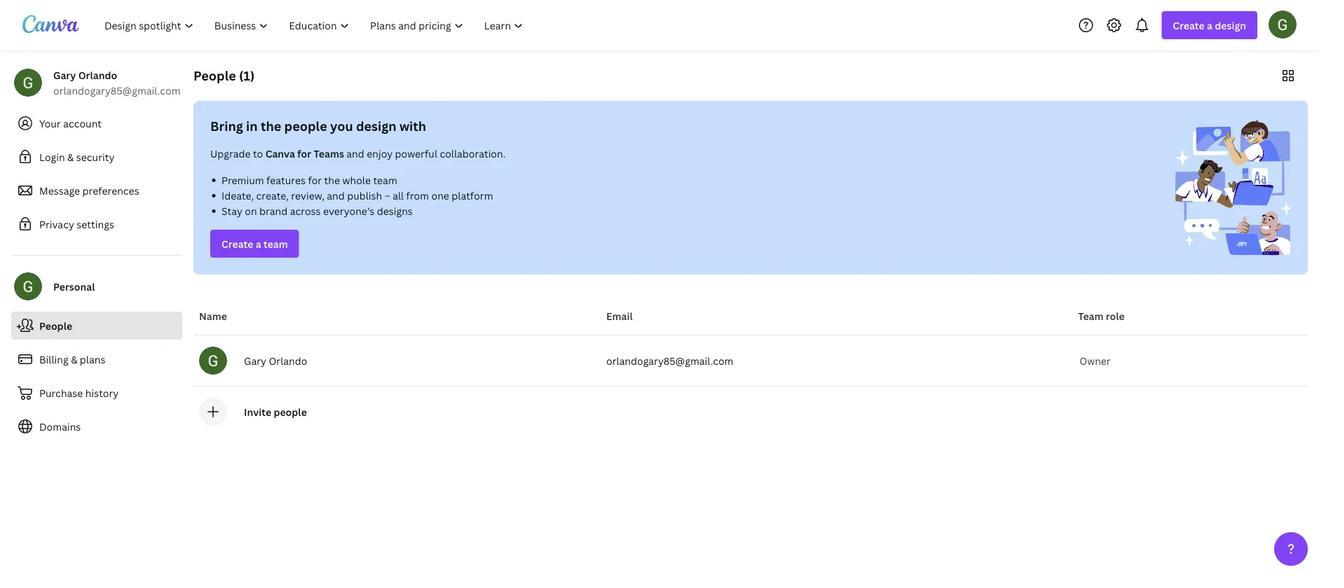 Task type: locate. For each thing, give the bounding box(es) containing it.
people left (1)
[[194, 67, 236, 84]]

1 vertical spatial for
[[308, 174, 322, 187]]

settings
[[77, 218, 114, 231]]

one
[[432, 189, 449, 202]]

a for team
[[256, 237, 261, 251]]

orlando up "invite people"
[[269, 354, 307, 368]]

orlando inside gary orlando orlandogary85@gmail.com
[[78, 68, 117, 82]]

0 vertical spatial and
[[347, 147, 364, 160]]

team up –
[[373, 174, 397, 187]]

orlando for gary orlando orlandogary85@gmail.com
[[78, 68, 117, 82]]

1 vertical spatial team
[[264, 237, 288, 251]]

orlando inside button
[[269, 354, 307, 368]]

people for people (1)
[[194, 67, 236, 84]]

people (1)
[[194, 67, 255, 84]]

personal
[[53, 280, 95, 293]]

and inside premium features for the whole team ideate, create, review, and publish – all from one platform stay on brand across everyone's designs
[[327, 189, 345, 202]]

gary orlando orlandogary85@gmail.com
[[53, 68, 181, 97]]

1 horizontal spatial people
[[194, 67, 236, 84]]

domains link
[[11, 413, 182, 441]]

on
[[245, 204, 257, 218]]

invite people button
[[244, 406, 307, 419]]

1 horizontal spatial create
[[1173, 19, 1205, 32]]

team inside premium features for the whole team ideate, create, review, and publish – all from one platform stay on brand across everyone's designs
[[373, 174, 397, 187]]

0 vertical spatial team
[[373, 174, 397, 187]]

orlandogary85@gmail.com down "email" at the bottom left
[[606, 354, 734, 368]]

upgrade
[[210, 147, 251, 160]]

1 horizontal spatial a
[[1207, 19, 1213, 32]]

1 horizontal spatial team
[[373, 174, 397, 187]]

create
[[1173, 19, 1205, 32], [222, 237, 253, 251]]

& right the login on the top of page
[[67, 150, 74, 164]]

0 vertical spatial orlandogary85@gmail.com
[[53, 84, 181, 97]]

collaboration.
[[440, 147, 506, 160]]

team inside button
[[264, 237, 288, 251]]

message
[[39, 184, 80, 197]]

0 horizontal spatial orlando
[[78, 68, 117, 82]]

top level navigation element
[[95, 11, 535, 39]]

1 horizontal spatial and
[[347, 147, 364, 160]]

orlando for gary orlando
[[269, 354, 307, 368]]

purchase history
[[39, 387, 119, 400]]

a inside create a team button
[[256, 237, 261, 251]]

orlando
[[78, 68, 117, 82], [269, 354, 307, 368]]

1 vertical spatial and
[[327, 189, 345, 202]]

design
[[1215, 19, 1247, 32], [356, 117, 397, 135]]

gary
[[53, 68, 76, 82], [244, 354, 266, 368]]

1 horizontal spatial orlandogary85@gmail.com
[[606, 354, 734, 368]]

the left "whole"
[[324, 174, 340, 187]]

gary orlando
[[244, 354, 307, 368]]

bring
[[210, 117, 243, 135]]

to
[[253, 147, 263, 160]]

1 horizontal spatial the
[[324, 174, 340, 187]]

create a team
[[222, 237, 288, 251]]

gary up your account
[[53, 68, 76, 82]]

list
[[210, 172, 740, 219]]

& for billing
[[71, 353, 77, 366]]

create inside button
[[222, 237, 253, 251]]

0 horizontal spatial people
[[39, 319, 72, 333]]

a inside "create a design" dropdown button
[[1207, 19, 1213, 32]]

plans
[[80, 353, 105, 366]]

for up review,
[[308, 174, 322, 187]]

& left plans
[[71, 353, 77, 366]]

for
[[297, 147, 311, 160], [308, 174, 322, 187]]

0 vertical spatial gary
[[53, 68, 76, 82]]

0 horizontal spatial the
[[261, 117, 281, 135]]

create for create a design
[[1173, 19, 1205, 32]]

gary inside button
[[244, 354, 266, 368]]

1 vertical spatial a
[[256, 237, 261, 251]]

a for design
[[1207, 19, 1213, 32]]

billing
[[39, 353, 69, 366]]

1 vertical spatial orlando
[[269, 354, 307, 368]]

1 vertical spatial orlandogary85@gmail.com
[[606, 354, 734, 368]]

1 vertical spatial design
[[356, 117, 397, 135]]

orlando up your account link
[[78, 68, 117, 82]]

the
[[261, 117, 281, 135], [324, 174, 340, 187]]

the inside premium features for the whole team ideate, create, review, and publish – all from one platform stay on brand across everyone's designs
[[324, 174, 340, 187]]

for right canva
[[297, 147, 311, 160]]

0 horizontal spatial and
[[327, 189, 345, 202]]

security
[[76, 150, 115, 164]]

gary inside gary orlando orlandogary85@gmail.com
[[53, 68, 76, 82]]

1 horizontal spatial gary
[[244, 354, 266, 368]]

1 vertical spatial the
[[324, 174, 340, 187]]

design left gary orlando icon
[[1215, 19, 1247, 32]]

purchase history link
[[11, 379, 182, 407]]

0 horizontal spatial team
[[264, 237, 288, 251]]

you
[[330, 117, 353, 135]]

your account
[[39, 117, 102, 130]]

0 horizontal spatial a
[[256, 237, 261, 251]]

login
[[39, 150, 65, 164]]

0 horizontal spatial gary
[[53, 68, 76, 82]]

1 vertical spatial people
[[274, 406, 307, 419]]

0 horizontal spatial create
[[222, 237, 253, 251]]

0 horizontal spatial design
[[356, 117, 397, 135]]

your
[[39, 117, 61, 130]]

&
[[67, 150, 74, 164], [71, 353, 77, 366]]

and left the enjoy
[[347, 147, 364, 160]]

1 vertical spatial gary
[[244, 354, 266, 368]]

gary for gary orlando orlandogary85@gmail.com
[[53, 68, 76, 82]]

people left you
[[284, 117, 327, 135]]

gary up invite
[[244, 354, 266, 368]]

premium features for the whole team ideate, create, review, and publish – all from one platform stay on brand across everyone's designs
[[222, 174, 493, 218]]

team down brand
[[264, 237, 288, 251]]

owner button
[[1078, 347, 1118, 375]]

invite
[[244, 406, 271, 419]]

domains
[[39, 420, 81, 434]]

0 vertical spatial people
[[194, 67, 236, 84]]

bring in the people you design with
[[210, 117, 426, 135]]

(1)
[[239, 67, 255, 84]]

account
[[63, 117, 102, 130]]

people
[[194, 67, 236, 84], [39, 319, 72, 333]]

people up billing
[[39, 319, 72, 333]]

canva
[[265, 147, 295, 160]]

teams
[[314, 147, 344, 160]]

people
[[284, 117, 327, 135], [274, 406, 307, 419]]

1 vertical spatial people
[[39, 319, 72, 333]]

1 horizontal spatial design
[[1215, 19, 1247, 32]]

powerful
[[395, 147, 437, 160]]

and up everyone's at the left of page
[[327, 189, 345, 202]]

list containing premium features for the whole team
[[210, 172, 740, 219]]

create a team button
[[210, 230, 299, 258]]

gary orlando button
[[199, 347, 595, 375]]

a
[[1207, 19, 1213, 32], [256, 237, 261, 251]]

1 horizontal spatial orlando
[[269, 354, 307, 368]]

0 vertical spatial orlando
[[78, 68, 117, 82]]

create inside dropdown button
[[1173, 19, 1205, 32]]

orlandogary85@gmail.com
[[53, 84, 181, 97], [606, 354, 734, 368]]

in
[[246, 117, 258, 135]]

0 vertical spatial &
[[67, 150, 74, 164]]

people right invite
[[274, 406, 307, 419]]

orlandogary85@gmail.com up your account link
[[53, 84, 181, 97]]

0 vertical spatial create
[[1173, 19, 1205, 32]]

brand
[[259, 204, 288, 218]]

team
[[373, 174, 397, 187], [264, 237, 288, 251]]

publish
[[347, 189, 382, 202]]

1 vertical spatial create
[[222, 237, 253, 251]]

the right in
[[261, 117, 281, 135]]

design up the enjoy
[[356, 117, 397, 135]]

0 vertical spatial a
[[1207, 19, 1213, 32]]

1 vertical spatial &
[[71, 353, 77, 366]]

and
[[347, 147, 364, 160], [327, 189, 345, 202]]

0 vertical spatial design
[[1215, 19, 1247, 32]]



Task type: vqa. For each thing, say whether or not it's contained in the screenshot.
3.6s "BUTTON"
no



Task type: describe. For each thing, give the bounding box(es) containing it.
gary orlando image
[[1269, 10, 1297, 38]]

–
[[385, 189, 390, 202]]

features
[[266, 174, 306, 187]]

invite people
[[244, 406, 307, 419]]

across
[[290, 204, 321, 218]]

create a design button
[[1162, 11, 1258, 39]]

from
[[406, 189, 429, 202]]

& for login
[[67, 150, 74, 164]]

privacy settings
[[39, 218, 114, 231]]

enjoy
[[367, 147, 393, 160]]

name
[[199, 310, 227, 323]]

email
[[606, 310, 633, 323]]

people for people
[[39, 319, 72, 333]]

your account link
[[11, 109, 182, 137]]

0 vertical spatial for
[[297, 147, 311, 160]]

message preferences
[[39, 184, 139, 197]]

login & security
[[39, 150, 115, 164]]

premium
[[222, 174, 264, 187]]

owner
[[1080, 354, 1111, 368]]

designs
[[377, 204, 413, 218]]

create a design
[[1173, 19, 1247, 32]]

history
[[85, 387, 119, 400]]

for inside premium features for the whole team ideate, create, review, and publish – all from one platform stay on brand across everyone's designs
[[308, 174, 322, 187]]

create,
[[256, 189, 289, 202]]

privacy
[[39, 218, 74, 231]]

all
[[393, 189, 404, 202]]

create for create a team
[[222, 237, 253, 251]]

whole
[[342, 174, 371, 187]]

people link
[[11, 312, 182, 340]]

0 vertical spatial the
[[261, 117, 281, 135]]

team
[[1078, 310, 1104, 323]]

billing & plans link
[[11, 346, 182, 374]]

preferences
[[82, 184, 139, 197]]

stay
[[222, 204, 243, 218]]

0 vertical spatial people
[[284, 117, 327, 135]]

gary for gary orlando
[[244, 354, 266, 368]]

upgrade to canva for teams and enjoy powerful collaboration.
[[210, 147, 506, 160]]

design inside dropdown button
[[1215, 19, 1247, 32]]

0 horizontal spatial orlandogary85@gmail.com
[[53, 84, 181, 97]]

privacy settings link
[[11, 210, 182, 238]]

platform
[[452, 189, 493, 202]]

ideate,
[[222, 189, 254, 202]]

with
[[400, 117, 426, 135]]

billing & plans
[[39, 353, 105, 366]]

review,
[[291, 189, 325, 202]]

team role
[[1078, 310, 1125, 323]]

login & security link
[[11, 143, 182, 171]]

message preferences link
[[11, 177, 182, 205]]

role
[[1106, 310, 1125, 323]]

everyone's
[[323, 204, 375, 218]]

purchase
[[39, 387, 83, 400]]



